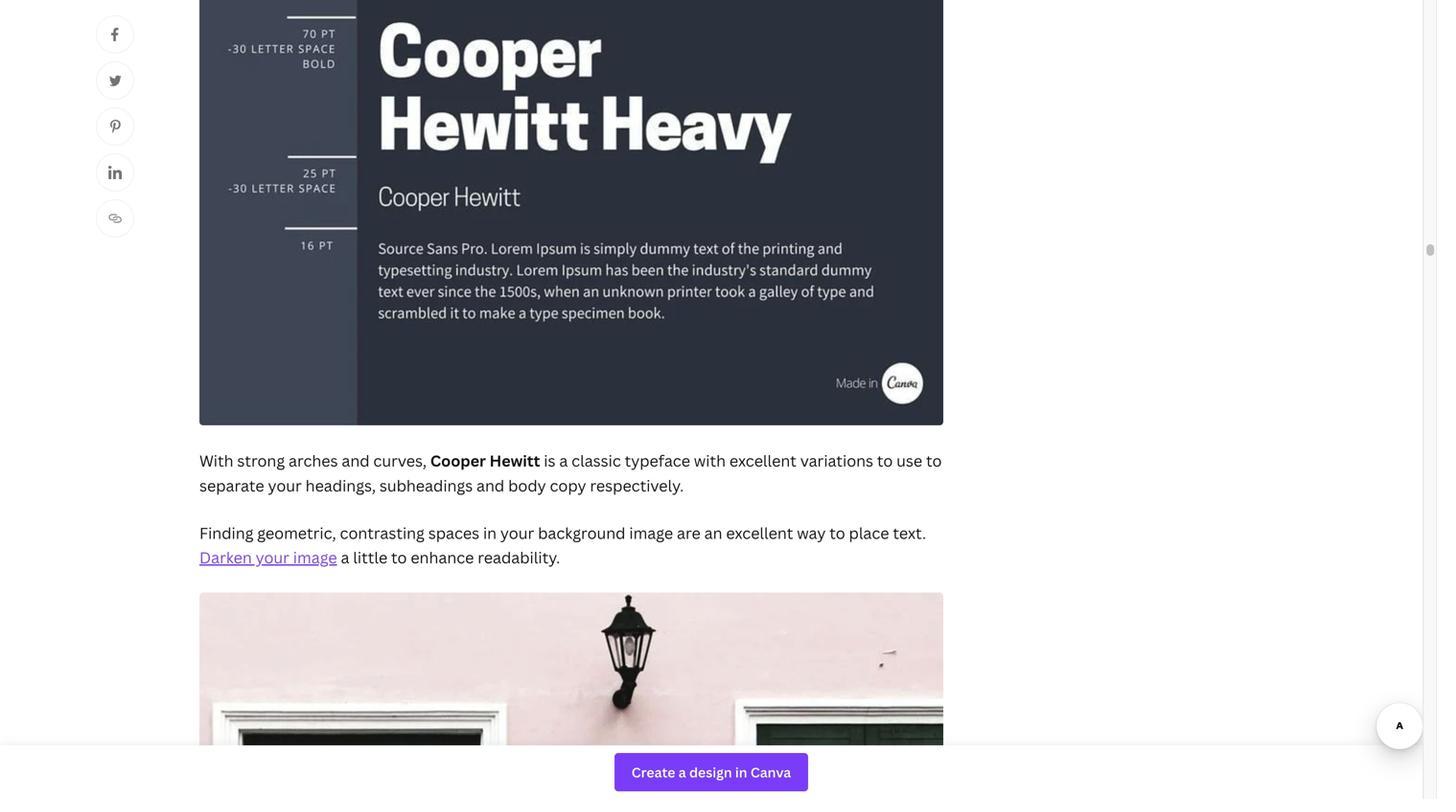 Task type: vqa. For each thing, say whether or not it's contained in the screenshot.
and within is a classic typeface with excellent variations to use to separate your headings, subheadings and body copy respectively.
yes



Task type: locate. For each thing, give the bounding box(es) containing it.
a inside is a classic typeface with excellent variations to use to separate your headings, subheadings and body copy respectively.
[[559, 451, 568, 471]]

readability.
[[478, 547, 560, 568]]

and
[[342, 451, 370, 471], [477, 475, 505, 496]]

1 vertical spatial excellent
[[726, 523, 793, 544]]

and down hewitt
[[477, 475, 505, 496]]

0 vertical spatial excellent
[[730, 451, 797, 471]]

excellent right with
[[730, 451, 797, 471]]

your down geometric,
[[256, 547, 290, 568]]

a
[[559, 451, 568, 471], [341, 547, 349, 568]]

to left 'use'
[[877, 451, 893, 471]]

excellent
[[730, 451, 797, 471], [726, 523, 793, 544]]

use
[[897, 451, 923, 471]]

0 vertical spatial your
[[268, 475, 302, 496]]

a left little on the bottom
[[341, 547, 349, 568]]

cooper
[[430, 451, 486, 471]]

to right 'way' at the bottom of page
[[830, 523, 845, 544]]

enhance
[[411, 547, 474, 568]]

0 vertical spatial and
[[342, 451, 370, 471]]

1 horizontal spatial image
[[629, 523, 673, 544]]

1 horizontal spatial a
[[559, 451, 568, 471]]

0 vertical spatial a
[[559, 451, 568, 471]]

text.
[[893, 523, 926, 544]]

image left are
[[629, 523, 673, 544]]

with
[[694, 451, 726, 471]]

and inside is a classic typeface with excellent variations to use to separate your headings, subheadings and body copy respectively.
[[477, 475, 505, 496]]

1 horizontal spatial and
[[477, 475, 505, 496]]

and up headings,
[[342, 451, 370, 471]]

image down geometric,
[[293, 547, 337, 568]]

excellent inside finding geometric, contrasting spaces in your background image are an excellent way to place text. darken your image a little to enhance readability.
[[726, 523, 793, 544]]

a inside finding geometric, contrasting spaces in your background image are an excellent way to place text. darken your image a little to enhance readability.
[[341, 547, 349, 568]]

image
[[629, 523, 673, 544], [293, 547, 337, 568]]

darken
[[199, 547, 252, 568]]

in
[[483, 523, 497, 544]]

respectively.
[[590, 475, 684, 496]]

to
[[877, 451, 893, 471], [926, 451, 942, 471], [830, 523, 845, 544], [391, 547, 407, 568]]

way
[[797, 523, 826, 544]]

is a classic typeface with excellent variations to use to separate your headings, subheadings and body copy respectively.
[[199, 451, 942, 496]]

contrasting
[[340, 523, 425, 544]]

1 vertical spatial image
[[293, 547, 337, 568]]

little
[[353, 547, 388, 568]]

1 vertical spatial a
[[341, 547, 349, 568]]

variations
[[800, 451, 874, 471]]

your up readability.
[[500, 523, 534, 544]]

strong
[[237, 451, 285, 471]]

excellent inside is a classic typeface with excellent variations to use to separate your headings, subheadings and body copy respectively.
[[730, 451, 797, 471]]

darken your image link
[[199, 547, 337, 568]]

excellent right an
[[726, 523, 793, 544]]

your inside is a classic typeface with excellent variations to use to separate your headings, subheadings and body copy respectively.
[[268, 475, 302, 496]]

your
[[268, 475, 302, 496], [500, 523, 534, 544], [256, 547, 290, 568]]

1 vertical spatial and
[[477, 475, 505, 496]]

to right 'use'
[[926, 451, 942, 471]]

an
[[704, 523, 723, 544]]

typeface
[[625, 451, 690, 471]]

your down the strong
[[268, 475, 302, 496]]

geometric,
[[257, 523, 336, 544]]

0 horizontal spatial a
[[341, 547, 349, 568]]

body
[[508, 475, 546, 496]]

a right is
[[559, 451, 568, 471]]



Task type: describe. For each thing, give the bounding box(es) containing it.
hewitt
[[490, 451, 540, 471]]

to right little on the bottom
[[391, 547, 407, 568]]

1 vertical spatial your
[[500, 523, 534, 544]]

background
[[538, 523, 626, 544]]

0 horizontal spatial image
[[293, 547, 337, 568]]

headings,
[[306, 475, 376, 496]]

spaces
[[428, 523, 480, 544]]

arches
[[289, 451, 338, 471]]

2 vertical spatial your
[[256, 547, 290, 568]]

0 vertical spatial image
[[629, 523, 673, 544]]

subheadings
[[380, 475, 473, 496]]

copy
[[550, 475, 586, 496]]

0 horizontal spatial and
[[342, 451, 370, 471]]

place
[[849, 523, 889, 544]]

are
[[677, 523, 701, 544]]

curves,
[[373, 451, 427, 471]]

finding geometric, contrasting spaces in your background image are an excellent way to place text. darken your image a little to enhance readability.
[[199, 523, 926, 568]]

with
[[199, 451, 234, 471]]

finding
[[199, 523, 254, 544]]

with strong arches and curves, cooper hewitt
[[199, 451, 540, 471]]

classic
[[572, 451, 621, 471]]

separate
[[199, 475, 264, 496]]

is
[[544, 451, 556, 471]]



